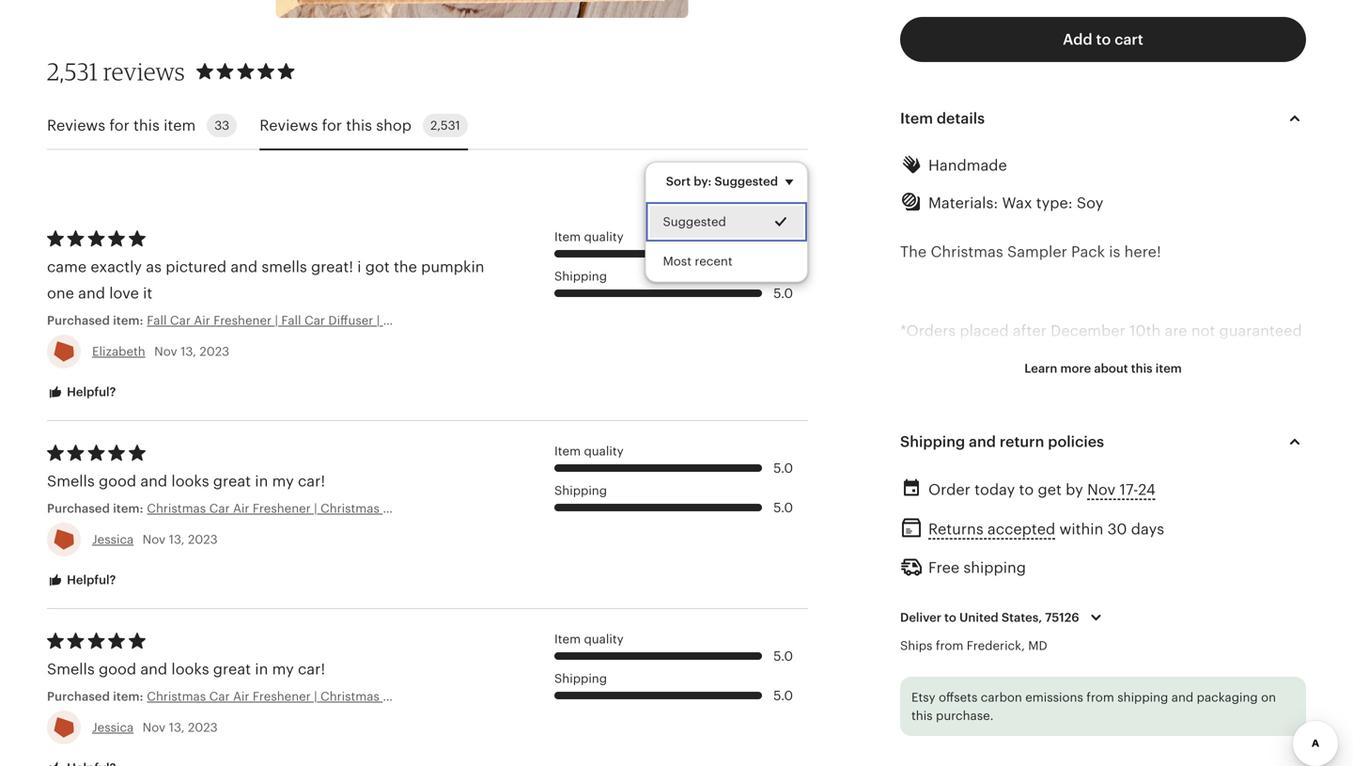Task type: describe. For each thing, give the bounding box(es) containing it.
for left 'shop' on the top
[[322, 117, 342, 134]]

4
[[989, 480, 998, 497]]

this down reviews
[[134, 117, 160, 134]]

size:
[[910, 638, 944, 655]]

0 vertical spatial air
[[194, 314, 210, 328]]

elizabeth
[[92, 345, 145, 359]]

4oz
[[1006, 638, 1032, 655]]

helpful? for came exactly as pictured and smells great! i got the pumpkin one and love it
[[64, 385, 116, 399]]

from inside etsy offsets carbon emissions from shipping and packaging on this purchase.
[[1087, 690, 1115, 705]]

type:
[[1037, 194, 1073, 211]]

1 smells from the top
[[47, 473, 95, 490]]

4 5.0 from the top
[[774, 500, 793, 515]]

came exactly as pictured and smells great! i got the pumpkin one and love it
[[47, 259, 485, 302]]

100%
[[948, 691, 987, 708]]

item for first the christmas car air freshener | christmas car diffuser | hanging diffuser link from the top of the page
[[555, 444, 581, 458]]

yourself
[[1189, 480, 1247, 497]]

0 horizontal spatial free
[[929, 559, 960, 576]]

new
[[1275, 428, 1305, 444]]

for up '17-'
[[1121, 454, 1141, 471]]

christmas inside these small 4oz. candles are the best way to try out new scents or get all your favorites for smaller spaces. choose any 4 christmas scents! buy for yourself or give the perfect holiday gift!
[[1002, 480, 1075, 497]]

17-
[[1120, 481, 1139, 498]]

jessica nov 13, 2023 for 2nd the christmas car air freshener | christmas car diffuser | hanging diffuser link from the top
[[92, 720, 218, 735]]

non-
[[978, 717, 1011, 734]]

the down choose
[[901, 506, 924, 523]]

13, for 2nd the christmas car air freshener | christmas car diffuser | hanging diffuser link from the top
[[169, 720, 185, 735]]

handmade
[[929, 157, 1007, 174]]

placed
[[960, 322, 1009, 339]]

poured
[[1084, 743, 1135, 760]]

3 5.0 from the top
[[774, 460, 793, 475]]

packaging
[[1197, 690, 1258, 705]]

came
[[47, 259, 87, 275]]

10th
[[1130, 322, 1161, 339]]

for down 2,531 reviews
[[109, 117, 130, 134]]

2 vertical spatial freshener
[[253, 689, 311, 704]]

favorites
[[1055, 454, 1117, 471]]

shipping and return policies button
[[884, 419, 1324, 464]]

cart
[[1115, 31, 1144, 48]]

2 vertical spatial 2023
[[188, 720, 218, 735]]

and inside etsy offsets carbon emissions from shipping and packaging on this purchase.
[[1172, 690, 1194, 705]]

item details
[[901, 110, 985, 127]]

0 horizontal spatial or
[[951, 454, 967, 471]]

0 vertical spatial made
[[1064, 691, 1104, 708]]

for down smaller
[[1165, 480, 1185, 497]]

great!
[[311, 259, 353, 275]]

wick:
[[910, 664, 949, 681]]

perfect
[[928, 506, 980, 523]]

13, for 'fall car air freshener | fall car diffuser | hanging diffuser' link
[[181, 345, 196, 359]]

2 christmas car air freshener | christmas car diffuser | hanging diffuser link from the top
[[147, 688, 559, 705]]

states,
[[1002, 610, 1043, 625]]

3 • from the top
[[901, 691, 906, 708]]

0 vertical spatial 2023
[[200, 345, 229, 359]]

purchased item: christmas car air freshener | christmas car diffuser | hanging diffuser for 2nd the christmas car air freshener | christmas car diffuser | hanging diffuser link from the top
[[47, 689, 559, 704]]

2 smells good and looks great in my car! from the top
[[47, 661, 325, 678]]

add to cart
[[1063, 31, 1144, 48]]

1 vertical spatial hanging
[[462, 501, 511, 516]]

0 vertical spatial wax
[[1002, 194, 1033, 211]]

2 looks from the top
[[171, 661, 209, 678]]

2 item quality from the top
[[555, 444, 624, 458]]

2,531 for 2,531 reviews
[[47, 57, 98, 86]]

helpful? for smells good and looks great in my car!
[[64, 573, 116, 587]]

soy inside • size: volume 4oz | 2.25 x 2.75" • wick: cotton (lead and zinc free) • wax: 100% soy wax | made in usa • premium non-toxic, phthalate-free fragrance oils • made in the usa | hand-poured in small batches in
[[991, 691, 1018, 708]]

freshener for came exactly as pictured and smells great! i got the pumpkin one and love it the helpful? button
[[214, 314, 272, 328]]

materials: wax type: soy
[[929, 194, 1104, 211]]

1 vertical spatial by
[[1066, 481, 1084, 498]]

reviews for reviews for this item
[[47, 117, 105, 134]]

2 • from the top
[[901, 664, 906, 681]]

choose
[[901, 480, 956, 497]]

after
[[1013, 322, 1047, 339]]

2 my from the top
[[272, 661, 294, 678]]

these
[[901, 428, 943, 444]]

reviews for this shop
[[260, 117, 412, 134]]

learn more about this item
[[1025, 361, 1182, 375]]

fragrance
[[1165, 717, 1237, 734]]

13, for first the christmas car air freshener | christmas car diffuser | hanging diffuser link from the top of the page
[[169, 532, 185, 547]]

is
[[1109, 243, 1121, 260]]

nov 17-24 button
[[1088, 476, 1156, 504]]

smaller
[[1145, 454, 1197, 471]]

the inside came exactly as pictured and smells great! i got the pumpkin one and love it
[[394, 259, 417, 275]]

gift!
[[1041, 506, 1070, 523]]

ships
[[901, 639, 933, 653]]

item: for 'fall car air freshener | fall car diffuser | hanging diffuser' link
[[113, 314, 143, 328]]

smells
[[262, 259, 307, 275]]

most recent button
[[646, 242, 807, 282]]

got
[[365, 259, 390, 275]]

1 car! from the top
[[298, 473, 325, 490]]

elizabeth link
[[92, 345, 145, 359]]

this inside dropdown button
[[1132, 361, 1153, 375]]

emissions
[[1026, 690, 1084, 705]]

buy
[[1134, 480, 1161, 497]]

reviews for reviews for this shop
[[260, 117, 318, 134]]

wax inside • size: volume 4oz | 2.25 x 2.75" • wick: cotton (lead and zinc free) • wax: 100% soy wax | made in usa • premium non-toxic, phthalate-free fragrance oils • made in the usa | hand-poured in small batches in
[[1022, 691, 1052, 708]]

by:
[[694, 174, 712, 189]]

item: for first the christmas car air freshener | christmas car diffuser | hanging diffuser link from the top of the page
[[113, 501, 143, 516]]

spaces.
[[1201, 454, 1256, 471]]

5 5.0 from the top
[[774, 648, 793, 663]]

frederick,
[[967, 639, 1025, 653]]

2 vertical spatial hanging
[[462, 689, 511, 704]]

today
[[975, 481, 1015, 498]]

shop
[[376, 117, 412, 134]]

it
[[143, 285, 153, 302]]

returns accepted button
[[929, 515, 1056, 543]]

purchased for jessica link related to 2nd the christmas car air freshener | christmas car diffuser | hanging diffuser link from the top
[[47, 689, 110, 704]]

jessica link for 2nd the christmas car air freshener | christmas car diffuser | hanging diffuser link from the top
[[92, 720, 134, 735]]

your
[[1019, 454, 1051, 471]]

• size: volume 4oz | 2.25 x 2.75" • wick: cotton (lead and zinc free) • wax: 100% soy wax | made in usa • premium non-toxic, phthalate-free fragrance oils • made in the usa | hand-poured in small batches in
[[901, 638, 1273, 766]]

best
[[1137, 428, 1169, 444]]

0 vertical spatial from
[[936, 639, 964, 653]]

freshener for the helpful? button associated with smells good and looks great in my car!
[[253, 501, 311, 516]]

to inside these small 4oz. candles are the best way to try out new scents or get all your favorites for smaller spaces. choose any 4 christmas scents! buy for yourself or give the perfect holiday gift!
[[1205, 428, 1220, 444]]

elizabeth nov 13, 2023
[[92, 345, 229, 359]]

2 5.0 from the top
[[774, 286, 793, 301]]

2,531 reviews
[[47, 57, 185, 86]]

menu containing suggested
[[646, 162, 808, 283]]

shipping and return policies
[[901, 433, 1105, 450]]

most
[[663, 255, 692, 269]]

wax:
[[910, 691, 944, 708]]

great for 2nd the christmas car air freshener | christmas car diffuser | hanging diffuser link from the top
[[213, 661, 251, 678]]

helpful? button for came exactly as pictured and smells great! i got the pumpkin one and love it
[[33, 375, 130, 410]]

give
[[1270, 480, 1300, 497]]

the inside • size: volume 4oz | 2.25 x 2.75" • wick: cotton (lead and zinc free) • wax: 100% soy wax | made in usa • premium non-toxic, phthalate-free fragrance oils • made in the usa | hand-poured in small batches in
[[971, 743, 994, 760]]

guaranteed
[[1220, 322, 1303, 339]]

pack
[[1072, 243, 1106, 260]]

1 smells good and looks great in my car! from the top
[[47, 473, 325, 490]]

toxic,
[[1011, 717, 1053, 734]]

5 • from the top
[[901, 743, 906, 760]]

pumpkin
[[421, 259, 485, 275]]

christmas.*
[[986, 349, 1069, 365]]

returns
[[929, 521, 984, 538]]

2,531 for 2,531
[[431, 119, 461, 133]]

way
[[1173, 428, 1201, 444]]

1 jessica from the top
[[92, 532, 134, 547]]

accepted
[[988, 521, 1056, 538]]

phthalate-
[[1057, 717, 1130, 734]]

jessica nov 13, 2023 for first the christmas car air freshener | christmas car diffuser | hanging diffuser link from the top of the page
[[92, 532, 218, 547]]

*orders placed after december 10th are not guaranteed to arrive by christmas.*
[[901, 322, 1303, 365]]

1 item quality from the top
[[555, 230, 624, 244]]

december
[[1051, 322, 1126, 339]]

order today to get by nov 17-24
[[929, 481, 1156, 498]]



Task type: vqa. For each thing, say whether or not it's contained in the screenshot.
'wax' to the bottom
yes



Task type: locate. For each thing, give the bounding box(es) containing it.
1 fall from the left
[[147, 314, 167, 328]]

1 vertical spatial jessica nov 13, 2023
[[92, 720, 218, 735]]

fall down came exactly as pictured and smells great! i got the pumpkin one and love it
[[281, 314, 301, 328]]

2.75"
[[1090, 638, 1125, 655]]

to left cart
[[1097, 31, 1111, 48]]

within
[[1060, 521, 1104, 538]]

2 helpful? button from the top
[[33, 563, 130, 598]]

0 horizontal spatial usa
[[998, 743, 1028, 760]]

0 horizontal spatial fall
[[147, 314, 167, 328]]

are left not
[[1165, 322, 1188, 339]]

2 great from the top
[[213, 661, 251, 678]]

0 vertical spatial good
[[99, 473, 136, 490]]

0 vertical spatial item:
[[113, 314, 143, 328]]

0 vertical spatial get
[[971, 454, 994, 471]]

to left united on the bottom right
[[945, 610, 957, 625]]

1 vertical spatial get
[[1038, 481, 1062, 498]]

1 horizontal spatial 2,531
[[431, 119, 461, 133]]

3 purchased from the top
[[47, 689, 110, 704]]

volume
[[948, 638, 1002, 655]]

0 horizontal spatial from
[[936, 639, 964, 653]]

3 item: from the top
[[113, 689, 143, 704]]

1 vertical spatial air
[[233, 501, 250, 516]]

24
[[1139, 481, 1156, 498]]

2 jessica from the top
[[92, 720, 134, 735]]

2 smells from the top
[[47, 661, 95, 678]]

1 horizontal spatial made
[[1064, 691, 1104, 708]]

2 vertical spatial quality
[[584, 632, 624, 646]]

0 horizontal spatial soy
[[991, 691, 1018, 708]]

from down zinc
[[1087, 690, 1115, 705]]

free
[[929, 559, 960, 576], [1130, 717, 1161, 734]]

1 horizontal spatial free
[[1130, 717, 1161, 734]]

try
[[1224, 428, 1243, 444]]

or up 'order'
[[951, 454, 967, 471]]

good for 2nd the christmas car air freshener | christmas car diffuser | hanging diffuser link from the top
[[99, 661, 136, 678]]

3 item quality from the top
[[555, 632, 624, 646]]

jessica
[[92, 532, 134, 547], [92, 720, 134, 735]]

1 horizontal spatial small
[[1157, 743, 1194, 760]]

this inside etsy offsets carbon emissions from shipping and packaging on this purchase.
[[912, 709, 933, 723]]

1 vertical spatial small
[[1157, 743, 1194, 760]]

the right 'got'
[[394, 259, 417, 275]]

from right "ships"
[[936, 639, 964, 653]]

days
[[1132, 521, 1165, 538]]

md
[[1029, 639, 1048, 653]]

1 horizontal spatial get
[[1038, 481, 1062, 498]]

13,
[[181, 345, 196, 359], [169, 532, 185, 547], [169, 720, 185, 735]]

the
[[394, 259, 417, 275], [1110, 428, 1133, 444], [901, 506, 924, 523], [971, 743, 994, 760]]

2 car! from the top
[[298, 661, 325, 678]]

2 vertical spatial air
[[233, 689, 250, 704]]

soy up non-
[[991, 691, 1018, 708]]

3 quality from the top
[[584, 632, 624, 646]]

0 vertical spatial looks
[[171, 473, 209, 490]]

1 vertical spatial looks
[[171, 661, 209, 678]]

helpful? button for smells good and looks great in my car!
[[33, 563, 130, 598]]

i
[[357, 259, 361, 275]]

1 5.0 from the top
[[774, 246, 793, 261]]

most recent
[[663, 255, 733, 269]]

1 helpful? from the top
[[64, 385, 116, 399]]

shipping
[[964, 559, 1026, 576], [1118, 690, 1169, 705]]

item inside dropdown button
[[901, 110, 933, 127]]

1 item: from the top
[[113, 314, 143, 328]]

to left try at the right bottom
[[1205, 428, 1220, 444]]

about
[[1094, 361, 1129, 375]]

0 vertical spatial suggested
[[715, 174, 778, 189]]

usa down the "free)"
[[1125, 691, 1155, 708]]

1 horizontal spatial from
[[1087, 690, 1115, 705]]

love
[[109, 285, 139, 302]]

nov for 'fall car air freshener | fall car diffuser | hanging diffuser' link
[[154, 345, 177, 359]]

0 vertical spatial by
[[964, 349, 982, 365]]

this left 'shop' on the top
[[346, 117, 372, 134]]

0 vertical spatial item quality
[[555, 230, 624, 244]]

0 vertical spatial purchased item: christmas car air freshener | christmas car diffuser | hanging diffuser
[[47, 501, 559, 516]]

by inside *orders placed after december 10th are not guaranteed to arrive by christmas.*
[[964, 349, 982, 365]]

1 good from the top
[[99, 473, 136, 490]]

arrive
[[919, 349, 960, 365]]

shipping inside etsy offsets carbon emissions from shipping and packaging on this purchase.
[[1118, 690, 1169, 705]]

2.25
[[1044, 638, 1074, 655]]

free)
[[1117, 664, 1153, 681]]

1 vertical spatial good
[[99, 661, 136, 678]]

scents
[[901, 454, 947, 471]]

0 vertical spatial purchased
[[47, 314, 110, 328]]

suggested button
[[646, 202, 807, 242]]

made up phthalate-
[[1064, 691, 1104, 708]]

1 vertical spatial purchased
[[47, 501, 110, 516]]

made down premium
[[910, 743, 949, 760]]

item left 33
[[164, 117, 196, 134]]

•
[[901, 638, 906, 655], [901, 664, 906, 681], [901, 691, 906, 708], [901, 717, 906, 734], [901, 743, 906, 760]]

small down fragrance on the right
[[1157, 743, 1194, 760]]

shipping inside dropdown button
[[901, 433, 966, 450]]

1 jessica nov 13, 2023 from the top
[[92, 532, 218, 547]]

to inside *orders placed after december 10th are not guaranteed to arrive by christmas.*
[[901, 349, 915, 365]]

0 vertical spatial small
[[947, 428, 985, 444]]

reviews for this item
[[47, 117, 196, 134]]

1 vertical spatial great
[[213, 661, 251, 678]]

small left 4oz.
[[947, 428, 985, 444]]

suggested
[[715, 174, 778, 189], [663, 215, 727, 229]]

purchased for first the christmas car air freshener | christmas car diffuser | hanging diffuser link from the top of the page's jessica link
[[47, 501, 110, 516]]

1 vertical spatial free
[[1130, 717, 1161, 734]]

and inside dropdown button
[[969, 433, 996, 450]]

recent
[[695, 255, 733, 269]]

4 • from the top
[[901, 717, 906, 734]]

purchased for elizabeth link
[[47, 314, 110, 328]]

jessica nov 13, 2023
[[92, 532, 218, 547], [92, 720, 218, 735]]

1 vertical spatial 13,
[[169, 532, 185, 547]]

suggested up most recent
[[663, 215, 727, 229]]

item for 'fall car air freshener | fall car diffuser | hanging diffuser' link
[[555, 230, 581, 244]]

2 jessica nov 13, 2023 from the top
[[92, 720, 218, 735]]

hanging
[[383, 314, 433, 328], [462, 501, 511, 516], [462, 689, 511, 704]]

quality
[[584, 230, 624, 244], [584, 444, 624, 458], [584, 632, 624, 646]]

1 vertical spatial jessica
[[92, 720, 134, 735]]

30
[[1108, 521, 1128, 538]]

2 vertical spatial item:
[[113, 689, 143, 704]]

ships from frederick, md
[[901, 639, 1048, 653]]

car
[[170, 314, 191, 328], [305, 314, 325, 328], [209, 501, 230, 516], [383, 501, 404, 516], [209, 689, 230, 704], [383, 689, 404, 704]]

etsy
[[912, 690, 936, 705]]

0 vertical spatial christmas car air freshener | christmas car diffuser | hanging diffuser link
[[147, 500, 559, 517]]

nov for 2nd the christmas car air freshener | christmas car diffuser | hanging diffuser link from the top
[[143, 720, 166, 735]]

cotton
[[953, 664, 1003, 681]]

2 quality from the top
[[584, 444, 624, 458]]

add to cart button
[[901, 17, 1307, 62]]

nov for first the christmas car air freshener | christmas car diffuser | hanging diffuser link from the top of the page
[[143, 532, 166, 547]]

and inside • size: volume 4oz | 2.25 x 2.75" • wick: cotton (lead and zinc free) • wax: 100% soy wax | made in usa • premium non-toxic, phthalate-free fragrance oils • made in the usa | hand-poured in small batches in
[[1051, 664, 1078, 681]]

0 vertical spatial soy
[[1077, 194, 1104, 211]]

add
[[1063, 31, 1093, 48]]

by down favorites
[[1066, 481, 1084, 498]]

as
[[146, 259, 162, 275]]

or left give
[[1251, 480, 1266, 497]]

good for first the christmas car air freshener | christmas car diffuser | hanging diffuser link from the top of the page
[[99, 473, 136, 490]]

1 horizontal spatial by
[[1066, 481, 1084, 498]]

1 vertical spatial helpful?
[[64, 573, 116, 587]]

great for first the christmas car air freshener | christmas car diffuser | hanging diffuser link from the top of the page
[[213, 473, 251, 490]]

1 quality from the top
[[584, 230, 624, 244]]

0 vertical spatial jessica nov 13, 2023
[[92, 532, 218, 547]]

0 vertical spatial free
[[929, 559, 960, 576]]

1 horizontal spatial fall
[[281, 314, 301, 328]]

wax left type:
[[1002, 194, 1033, 211]]

*orders
[[901, 322, 956, 339]]

0 horizontal spatial 2,531
[[47, 57, 98, 86]]

candles
[[1023, 428, 1079, 444]]

tab list
[[47, 103, 808, 151]]

0 horizontal spatial item
[[164, 117, 196, 134]]

helpful?
[[64, 385, 116, 399], [64, 573, 116, 587]]

the left the best at right
[[1110, 428, 1133, 444]]

get left the all
[[971, 454, 994, 471]]

item for 2nd the christmas car air freshener | christmas car diffuser | hanging diffuser link from the top
[[555, 632, 581, 646]]

1 looks from the top
[[171, 473, 209, 490]]

1 vertical spatial quality
[[584, 444, 624, 458]]

fall down the it
[[147, 314, 167, 328]]

shipping down returns accepted button
[[964, 559, 1026, 576]]

deliver to united states, 75126 button
[[886, 598, 1122, 637]]

out
[[1247, 428, 1271, 444]]

1 vertical spatial are
[[1083, 428, 1106, 444]]

details
[[937, 110, 985, 127]]

0 horizontal spatial reviews
[[47, 117, 105, 134]]

to left arrive
[[901, 349, 915, 365]]

to inside dropdown button
[[945, 610, 957, 625]]

1 vertical spatial or
[[1251, 480, 1266, 497]]

wax up toxic,
[[1022, 691, 1052, 708]]

1 vertical spatial item
[[1156, 361, 1182, 375]]

1 vertical spatial 2023
[[188, 532, 218, 547]]

0 horizontal spatial by
[[964, 349, 982, 365]]

x
[[1078, 638, 1086, 655]]

2 vertical spatial item quality
[[555, 632, 624, 646]]

get inside these small 4oz. candles are the best way to try out new scents or get all your favorites for smaller spaces. choose any 4 christmas scents! buy for yourself or give the perfect holiday gift!
[[971, 454, 994, 471]]

for
[[109, 117, 130, 134], [322, 117, 342, 134], [1121, 454, 1141, 471], [1165, 480, 1185, 497]]

1 vertical spatial car!
[[298, 661, 325, 678]]

2 helpful? from the top
[[64, 573, 116, 587]]

are inside *orders placed after december 10th are not guaranteed to arrive by christmas.*
[[1165, 322, 1188, 339]]

soy right type:
[[1077, 194, 1104, 211]]

0 vertical spatial jessica
[[92, 532, 134, 547]]

in
[[255, 473, 268, 490], [255, 661, 268, 678], [1108, 691, 1121, 708], [953, 743, 967, 760], [1139, 743, 1153, 760], [1260, 743, 1273, 760]]

on
[[1262, 690, 1277, 705]]

smells
[[47, 473, 95, 490], [47, 661, 95, 678]]

1 horizontal spatial usa
[[1125, 691, 1155, 708]]

this down wax:
[[912, 709, 933, 723]]

holiday
[[984, 506, 1037, 523]]

0 vertical spatial helpful? button
[[33, 375, 130, 410]]

2,531 right 'shop' on the top
[[431, 119, 461, 133]]

by down placed
[[964, 349, 982, 365]]

1 vertical spatial smells
[[47, 661, 95, 678]]

item
[[901, 110, 933, 127], [555, 230, 581, 244], [555, 444, 581, 458], [555, 632, 581, 646]]

2 purchased from the top
[[47, 501, 110, 516]]

1 vertical spatial freshener
[[253, 501, 311, 516]]

suggested right by:
[[715, 174, 778, 189]]

are inside these small 4oz. candles are the best way to try out new scents or get all your favorites for smaller spaces. choose any 4 christmas scents! buy for yourself or give the perfect holiday gift!
[[1083, 428, 1106, 444]]

2,531 left reviews
[[47, 57, 98, 86]]

6 5.0 from the top
[[774, 688, 793, 703]]

are up favorites
[[1083, 428, 1106, 444]]

0 vertical spatial hanging
[[383, 314, 433, 328]]

0 vertical spatial item
[[164, 117, 196, 134]]

free down 'returns'
[[929, 559, 960, 576]]

carbon
[[981, 690, 1023, 705]]

1 christmas car air freshener | christmas car diffuser | hanging diffuser link from the top
[[147, 500, 559, 517]]

1 vertical spatial item:
[[113, 501, 143, 516]]

2 purchased item: christmas car air freshener | christmas car diffuser | hanging diffuser from the top
[[47, 689, 559, 704]]

1 • from the top
[[901, 638, 906, 655]]

1 horizontal spatial or
[[1251, 480, 1266, 497]]

2 fall from the left
[[281, 314, 301, 328]]

reviews down 2,531 reviews
[[47, 117, 105, 134]]

0 vertical spatial car!
[[298, 473, 325, 490]]

1 jessica link from the top
[[92, 532, 134, 547]]

0 vertical spatial are
[[1165, 322, 1188, 339]]

this right the about
[[1132, 361, 1153, 375]]

item inside dropdown button
[[1156, 361, 1182, 375]]

1 vertical spatial purchased item: christmas car air freshener | christmas car diffuser | hanging diffuser
[[47, 689, 559, 704]]

1 horizontal spatial soy
[[1077, 194, 1104, 211]]

exactly
[[91, 259, 142, 275]]

(lead
[[1007, 664, 1047, 681]]

deliver
[[901, 610, 942, 625]]

1 reviews from the left
[[47, 117, 105, 134]]

free inside • size: volume 4oz | 2.25 x 2.75" • wick: cotton (lead and zinc free) • wax: 100% soy wax | made in usa • premium non-toxic, phthalate-free fragrance oils • made in the usa | hand-poured in small batches in
[[1130, 717, 1161, 734]]

1 vertical spatial usa
[[998, 743, 1028, 760]]

reviews right 33
[[260, 117, 318, 134]]

1 vertical spatial soy
[[991, 691, 1018, 708]]

policies
[[1048, 433, 1105, 450]]

nov
[[154, 345, 177, 359], [1088, 481, 1116, 498], [143, 532, 166, 547], [143, 720, 166, 735]]

1 vertical spatial smells good and looks great in my car!
[[47, 661, 325, 678]]

purchased
[[47, 314, 110, 328], [47, 501, 110, 516], [47, 689, 110, 704]]

1 vertical spatial shipping
[[1118, 690, 1169, 705]]

oils
[[1241, 717, 1269, 734]]

to inside button
[[1097, 31, 1111, 48]]

to down your
[[1019, 481, 1034, 498]]

0 vertical spatial helpful?
[[64, 385, 116, 399]]

1 great from the top
[[213, 473, 251, 490]]

or
[[951, 454, 967, 471], [1251, 480, 1266, 497]]

1 vertical spatial item quality
[[555, 444, 624, 458]]

scents!
[[1079, 480, 1130, 497]]

1 purchased from the top
[[47, 314, 110, 328]]

suggested inside button
[[663, 215, 727, 229]]

1 my from the top
[[272, 473, 294, 490]]

suggested inside 'popup button'
[[715, 174, 778, 189]]

reviews
[[47, 117, 105, 134], [260, 117, 318, 134]]

purchased item: christmas car air freshener | christmas car diffuser | hanging diffuser for first the christmas car air freshener | christmas car diffuser | hanging diffuser link from the top of the page
[[47, 501, 559, 516]]

0 vertical spatial my
[[272, 473, 294, 490]]

to
[[1097, 31, 1111, 48], [901, 349, 915, 365], [1205, 428, 1220, 444], [1019, 481, 1034, 498], [945, 610, 957, 625]]

1 vertical spatial from
[[1087, 690, 1115, 705]]

jessica link for first the christmas car air freshener | christmas car diffuser | hanging diffuser link from the top of the page
[[92, 532, 134, 547]]

small inside • size: volume 4oz | 2.25 x 2.75" • wick: cotton (lead and zinc free) • wax: 100% soy wax | made in usa • premium non-toxic, phthalate-free fragrance oils • made in the usa | hand-poured in small batches in
[[1157, 743, 1194, 760]]

the down non-
[[971, 743, 994, 760]]

1 vertical spatial christmas car air freshener | christmas car diffuser | hanging diffuser link
[[147, 688, 559, 705]]

item inside tab list
[[164, 117, 196, 134]]

0 horizontal spatial get
[[971, 454, 994, 471]]

the christmas sampler pack is here!
[[901, 243, 1162, 260]]

get up gift! at the bottom right
[[1038, 481, 1062, 498]]

2 vertical spatial 13,
[[169, 720, 185, 735]]

0 vertical spatial jessica link
[[92, 532, 134, 547]]

1 vertical spatial jessica link
[[92, 720, 134, 735]]

2 good from the top
[[99, 661, 136, 678]]

free up poured
[[1130, 717, 1161, 734]]

0 vertical spatial smells good and looks great in my car!
[[47, 473, 325, 490]]

these small 4oz. candles are the best way to try out new scents or get all your favorites for smaller spaces. choose any 4 christmas scents! buy for yourself or give the perfect holiday gift!
[[901, 428, 1305, 523]]

0 vertical spatial usa
[[1125, 691, 1155, 708]]

item: for 2nd the christmas car air freshener | christmas car diffuser | hanging diffuser link from the top
[[113, 689, 143, 704]]

car!
[[298, 473, 325, 490], [298, 661, 325, 678]]

small
[[947, 428, 985, 444], [1157, 743, 1194, 760]]

0 vertical spatial 2,531
[[47, 57, 98, 86]]

shipping down the "free)"
[[1118, 690, 1169, 705]]

2 jessica link from the top
[[92, 720, 134, 735]]

order
[[929, 481, 971, 498]]

batches
[[1198, 743, 1256, 760]]

my
[[272, 473, 294, 490], [272, 661, 294, 678]]

1 purchased item: christmas car air freshener | christmas car diffuser | hanging diffuser from the top
[[47, 501, 559, 516]]

made
[[1064, 691, 1104, 708], [910, 743, 949, 760]]

here!
[[1125, 243, 1162, 260]]

purchased item: fall car air freshener | fall car diffuser | hanging diffuser
[[47, 314, 481, 328]]

tab list containing reviews for this item
[[47, 103, 808, 151]]

0 horizontal spatial shipping
[[964, 559, 1026, 576]]

0 vertical spatial great
[[213, 473, 251, 490]]

learn
[[1025, 361, 1058, 375]]

jessica link
[[92, 532, 134, 547], [92, 720, 134, 735]]

1 vertical spatial made
[[910, 743, 949, 760]]

item down 10th
[[1156, 361, 1182, 375]]

1 horizontal spatial shipping
[[1118, 690, 1169, 705]]

return
[[1000, 433, 1045, 450]]

reviews
[[103, 57, 185, 86]]

menu
[[646, 162, 808, 283]]

usa down non-
[[998, 743, 1028, 760]]

united
[[960, 610, 999, 625]]

0 vertical spatial quality
[[584, 230, 624, 244]]

item details button
[[884, 96, 1324, 141]]

1 helpful? button from the top
[[33, 375, 130, 410]]

0 horizontal spatial made
[[910, 743, 949, 760]]

0 vertical spatial smells
[[47, 473, 95, 490]]

2 item: from the top
[[113, 501, 143, 516]]

2 reviews from the left
[[260, 117, 318, 134]]

0 vertical spatial shipping
[[964, 559, 1026, 576]]

2 vertical spatial purchased
[[47, 689, 110, 704]]

small inside these small 4oz. candles are the best way to try out new scents or get all your favorites for smaller spaces. choose any 4 christmas scents! buy for yourself or give the perfect holiday gift!
[[947, 428, 985, 444]]

1 horizontal spatial item
[[1156, 361, 1182, 375]]

zinc
[[1082, 664, 1113, 681]]

one
[[47, 285, 74, 302]]

materials:
[[929, 194, 998, 211]]



